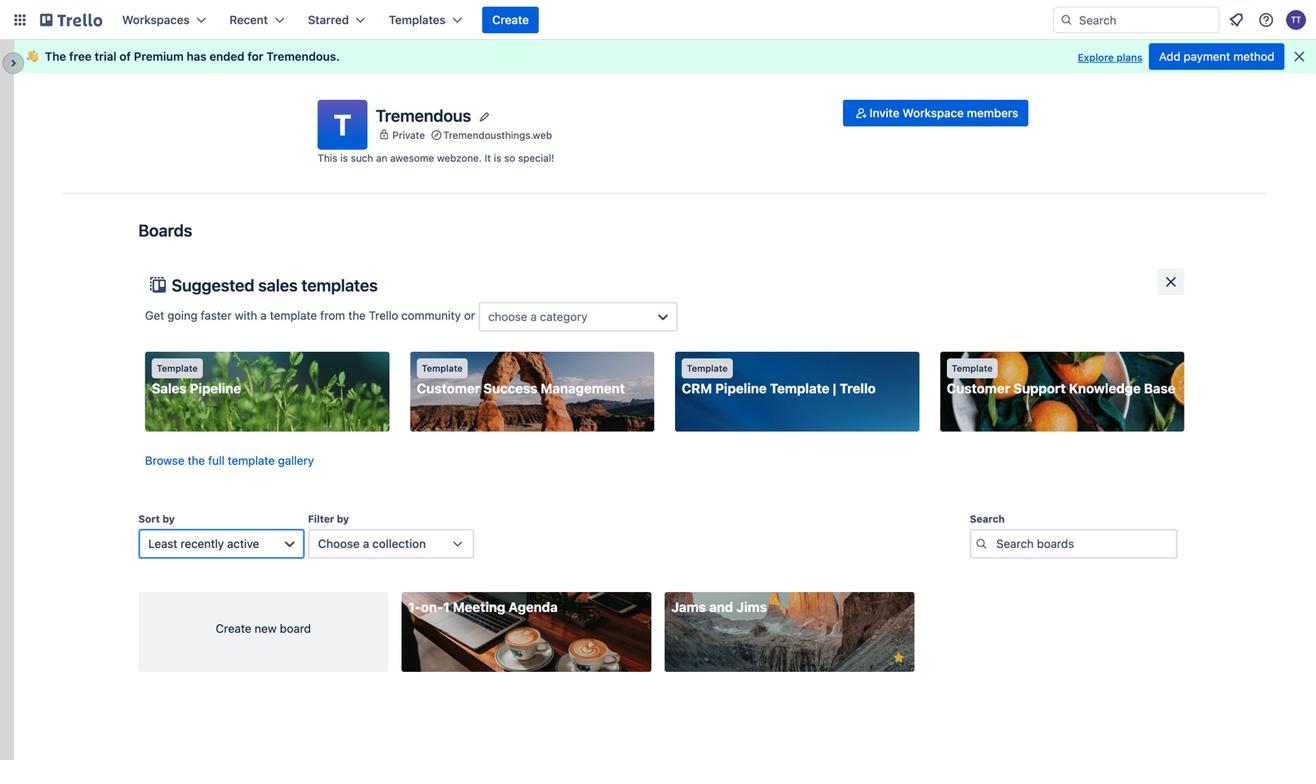 Task type: vqa. For each thing, say whether or not it's contained in the screenshot.
Dirk Hardpeck (dirkhardpeck) image
no



Task type: describe. For each thing, give the bounding box(es) containing it.
least
[[149, 537, 178, 551]]

template for customer success management
[[422, 363, 463, 374]]

meeting
[[453, 599, 506, 615]]

sales
[[152, 381, 187, 396]]

recently
[[181, 537, 224, 551]]

templates
[[389, 13, 446, 27]]

0 notifications image
[[1227, 10, 1247, 30]]

choose
[[318, 537, 360, 551]]

1 vertical spatial template
[[228, 454, 275, 468]]

gallery
[[278, 454, 314, 468]]

sort by
[[139, 513, 175, 525]]

choose a category
[[489, 310, 588, 324]]

pipeline for crm
[[716, 381, 767, 396]]

recent
[[230, 13, 268, 27]]

tremendousthings.web
[[444, 129, 552, 141]]

t
[[334, 107, 352, 142]]

customer for customer success management
[[417, 381, 481, 396]]

or
[[464, 309, 475, 323]]

👋 the free trial of premium has ended for tremendous .
[[27, 50, 340, 63]]

premium
[[134, 50, 184, 63]]

by for filter by
[[337, 513, 349, 525]]

Search field
[[1054, 7, 1220, 33]]

template customer support knowledge base
[[947, 363, 1176, 396]]

pipeline for sales
[[190, 381, 241, 396]]

of
[[120, 50, 131, 63]]

jams and jims link
[[665, 592, 915, 672]]

new
[[255, 622, 277, 636]]

such
[[351, 152, 374, 164]]

the
[[45, 50, 66, 63]]

suggested sales templates
[[172, 275, 378, 295]]

invite workspace members
[[870, 106, 1019, 120]]

browse
[[145, 454, 185, 468]]

1-on-1 meeting agenda
[[408, 599, 558, 615]]

community
[[402, 309, 461, 323]]

create button
[[483, 7, 539, 33]]

explore plans
[[1079, 52, 1143, 63]]

plans
[[1117, 52, 1143, 63]]

suggested
[[172, 275, 255, 295]]

ended
[[210, 50, 245, 63]]

category
[[540, 310, 588, 324]]

webzone.
[[437, 152, 482, 164]]

crm
[[682, 381, 713, 396]]

browse the full template gallery
[[145, 454, 314, 468]]

choose
[[489, 310, 528, 324]]

going
[[168, 309, 198, 323]]

terry turtle (terryturtle) image
[[1287, 10, 1307, 30]]

so
[[505, 152, 516, 164]]

faster
[[201, 309, 232, 323]]

0 horizontal spatial trello
[[369, 309, 399, 323]]

1-on-1 meeting agenda link
[[402, 592, 652, 672]]

base
[[1145, 381, 1176, 396]]

t button
[[318, 100, 368, 150]]

template for crm pipeline template | trello
[[687, 363, 728, 374]]

invite workspace members button
[[843, 100, 1029, 126]]

invite
[[870, 106, 900, 120]]

browse the full template gallery link
[[145, 454, 314, 468]]

workspace
[[903, 106, 964, 120]]

click to unstar this board. it will be removed from your starred list. image
[[892, 651, 907, 666]]

tremendousthings.web link
[[444, 127, 552, 143]]

jims
[[737, 599, 768, 615]]

special!
[[518, 152, 555, 164]]

sm image
[[853, 105, 870, 121]]

template for customer support knowledge base
[[952, 363, 993, 374]]

by for sort by
[[163, 513, 175, 525]]

templates button
[[379, 7, 473, 33]]

success
[[484, 381, 538, 396]]

back to home image
[[40, 7, 102, 33]]

free
[[69, 50, 92, 63]]

it
[[485, 152, 491, 164]]

open information menu image
[[1259, 12, 1275, 28]]

on-
[[421, 599, 443, 615]]

create for create
[[493, 13, 529, 27]]

0 vertical spatial template
[[270, 309, 317, 323]]

primary element
[[0, 0, 1317, 40]]

private
[[393, 129, 425, 141]]

get
[[145, 309, 164, 323]]

starred
[[308, 13, 349, 27]]

get going faster with a template from the trello community or
[[145, 309, 479, 323]]

0 horizontal spatial the
[[188, 454, 205, 468]]

a for choose a category
[[531, 310, 537, 324]]

choose a collection
[[318, 537, 426, 551]]

template crm pipeline template | trello
[[682, 363, 876, 396]]

add payment method
[[1160, 50, 1275, 63]]



Task type: locate. For each thing, give the bounding box(es) containing it.
board
[[280, 622, 311, 636]]

management
[[541, 381, 625, 396]]

template customer success management
[[417, 363, 625, 396]]

0 vertical spatial the
[[349, 309, 366, 323]]

jams
[[672, 599, 706, 615]]

trello inside template crm pipeline template | trello
[[840, 381, 876, 396]]

least recently active
[[149, 537, 259, 551]]

collection
[[373, 537, 426, 551]]

1
[[443, 599, 450, 615]]

workspaces button
[[112, 7, 216, 33]]

2 is from the left
[[494, 152, 502, 164]]

this
[[318, 152, 338, 164]]

starred button
[[298, 7, 376, 33]]

add payment method button
[[1150, 43, 1285, 70]]

customer inside 'template customer success management'
[[417, 381, 481, 396]]

2 by from the left
[[337, 513, 349, 525]]

is right this
[[341, 152, 348, 164]]

template inside template sales pipeline
[[157, 363, 198, 374]]

template for sales pipeline
[[157, 363, 198, 374]]

tremendous down starred
[[267, 50, 336, 63]]

and
[[710, 599, 734, 615]]

0 vertical spatial trello
[[369, 309, 399, 323]]

by right filter
[[337, 513, 349, 525]]

customer left the support
[[947, 381, 1011, 396]]

explore plans button
[[1079, 47, 1143, 67]]

Search text field
[[970, 529, 1178, 559]]

trello
[[369, 309, 399, 323], [840, 381, 876, 396]]

template sales pipeline
[[152, 363, 241, 396]]

knowledge
[[1070, 381, 1142, 396]]

the
[[349, 309, 366, 323], [188, 454, 205, 468]]

0 horizontal spatial pipeline
[[190, 381, 241, 396]]

is right 'it'
[[494, 152, 502, 164]]

support
[[1014, 381, 1067, 396]]

a right the choose
[[363, 537, 370, 551]]

.
[[336, 50, 340, 63]]

0 horizontal spatial customer
[[417, 381, 481, 396]]

1 vertical spatial the
[[188, 454, 205, 468]]

template inside template customer support knowledge base
[[952, 363, 993, 374]]

trello left the community
[[369, 309, 399, 323]]

trial
[[95, 50, 117, 63]]

1 pipeline from the left
[[190, 381, 241, 396]]

by right the sort
[[163, 513, 175, 525]]

sort
[[139, 513, 160, 525]]

a right with
[[261, 309, 267, 323]]

customer
[[417, 381, 481, 396], [947, 381, 1011, 396]]

1 horizontal spatial trello
[[840, 381, 876, 396]]

1 horizontal spatial is
[[494, 152, 502, 164]]

1 horizontal spatial tremendous
[[376, 105, 471, 125]]

customer for customer support knowledge base
[[947, 381, 1011, 396]]

has
[[187, 50, 207, 63]]

0 horizontal spatial by
[[163, 513, 175, 525]]

agenda
[[509, 599, 558, 615]]

1 horizontal spatial create
[[493, 13, 529, 27]]

the right from
[[349, 309, 366, 323]]

banner
[[13, 40, 1317, 73]]

pipeline inside template crm pipeline template | trello
[[716, 381, 767, 396]]

active
[[227, 537, 259, 551]]

by
[[163, 513, 175, 525], [337, 513, 349, 525]]

customer inside template customer support knowledge base
[[947, 381, 1011, 396]]

template down sales on the left top of page
[[270, 309, 317, 323]]

0 horizontal spatial is
[[341, 152, 348, 164]]

wave image
[[27, 49, 38, 64]]

create new board
[[216, 622, 311, 636]]

2 horizontal spatial a
[[531, 310, 537, 324]]

jams and jims
[[672, 599, 768, 615]]

create inside button
[[493, 13, 529, 27]]

template inside 'template customer success management'
[[422, 363, 463, 374]]

template right the full
[[228, 454, 275, 468]]

tremendous
[[267, 50, 336, 63], [376, 105, 471, 125]]

filter by
[[308, 513, 349, 525]]

create
[[493, 13, 529, 27], [216, 622, 252, 636]]

banner containing 👋
[[13, 40, 1317, 73]]

filter
[[308, 513, 334, 525]]

boards
[[139, 220, 192, 240]]

1-
[[408, 599, 421, 615]]

pipeline right "sales"
[[190, 381, 241, 396]]

explore
[[1079, 52, 1115, 63]]

1 horizontal spatial the
[[349, 309, 366, 323]]

a right choose
[[531, 310, 537, 324]]

search image
[[1061, 13, 1074, 27]]

a for choose a collection
[[363, 537, 370, 551]]

0 horizontal spatial tremendous
[[267, 50, 336, 63]]

templates
[[302, 275, 378, 295]]

an
[[376, 152, 388, 164]]

pipeline inside template sales pipeline
[[190, 381, 241, 396]]

the left the full
[[188, 454, 205, 468]]

0 horizontal spatial a
[[261, 309, 267, 323]]

1 vertical spatial create
[[216, 622, 252, 636]]

1 horizontal spatial a
[[363, 537, 370, 551]]

1 horizontal spatial pipeline
[[716, 381, 767, 396]]

customer left success
[[417, 381, 481, 396]]

pipeline right crm
[[716, 381, 767, 396]]

workspaces
[[122, 13, 190, 27]]

2 pipeline from the left
[[716, 381, 767, 396]]

with
[[235, 309, 257, 323]]

from
[[320, 309, 345, 323]]

a inside 'button'
[[363, 537, 370, 551]]

for
[[248, 50, 264, 63]]

search
[[970, 513, 1006, 525]]

full
[[208, 454, 225, 468]]

👋
[[27, 50, 38, 63]]

0 vertical spatial tremendous
[[267, 50, 336, 63]]

0 vertical spatial create
[[493, 13, 529, 27]]

pipeline
[[190, 381, 241, 396], [716, 381, 767, 396]]

1 horizontal spatial customer
[[947, 381, 1011, 396]]

1 customer from the left
[[417, 381, 481, 396]]

2 customer from the left
[[947, 381, 1011, 396]]

a
[[261, 309, 267, 323], [531, 310, 537, 324], [363, 537, 370, 551]]

1 vertical spatial tremendous
[[376, 105, 471, 125]]

this is such an awesome webzone. it is so special!
[[318, 152, 555, 164]]

1 vertical spatial trello
[[840, 381, 876, 396]]

0 horizontal spatial create
[[216, 622, 252, 636]]

awesome
[[390, 152, 434, 164]]

is
[[341, 152, 348, 164], [494, 152, 502, 164]]

1 is from the left
[[341, 152, 348, 164]]

members
[[968, 106, 1019, 120]]

choose a collection button
[[308, 529, 475, 559]]

add
[[1160, 50, 1181, 63]]

tremendous up private
[[376, 105, 471, 125]]

template
[[270, 309, 317, 323], [228, 454, 275, 468]]

1 horizontal spatial by
[[337, 513, 349, 525]]

recent button
[[220, 7, 295, 33]]

trello right |
[[840, 381, 876, 396]]

sales
[[258, 275, 298, 295]]

payment
[[1185, 50, 1231, 63]]

create for create new board
[[216, 622, 252, 636]]

1 by from the left
[[163, 513, 175, 525]]

|
[[833, 381, 837, 396]]

template
[[157, 363, 198, 374], [422, 363, 463, 374], [687, 363, 728, 374], [952, 363, 993, 374], [770, 381, 830, 396]]



